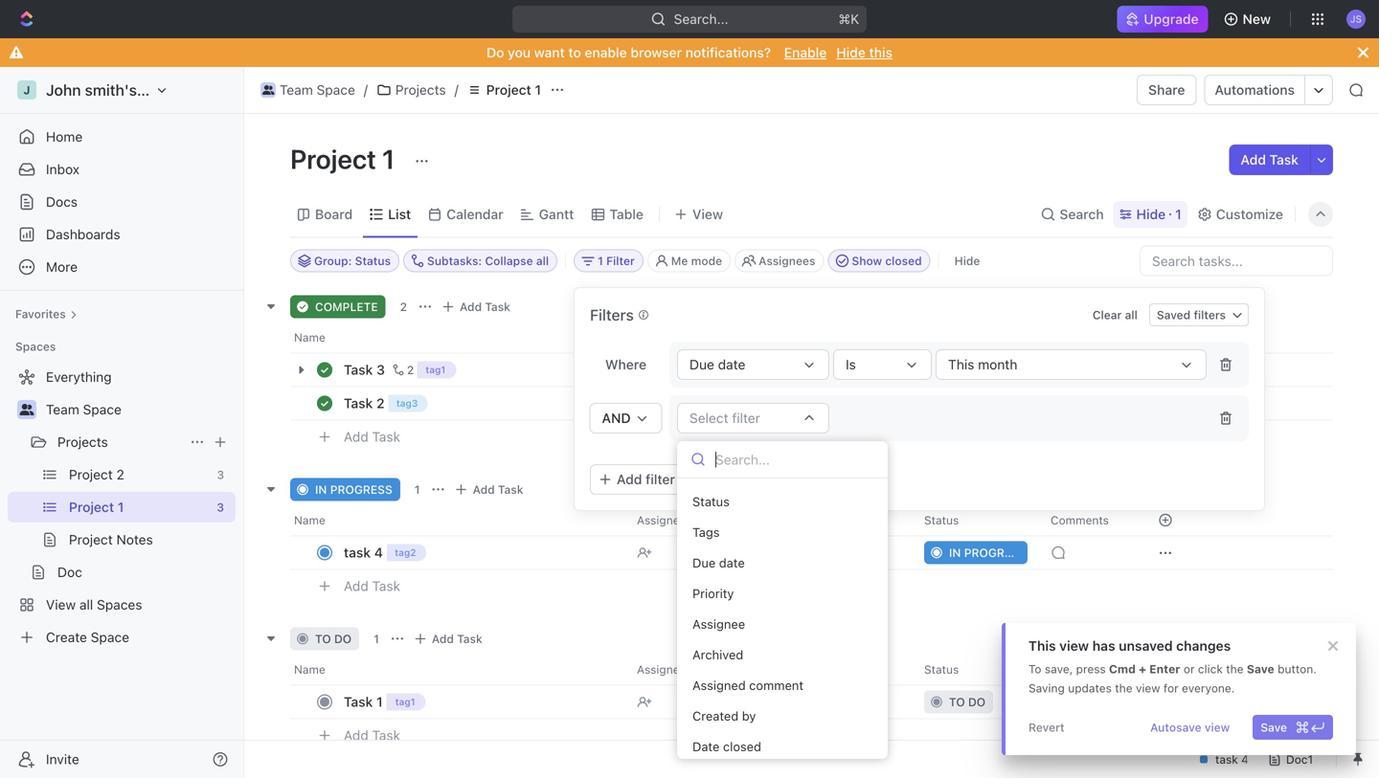 Task type: describe. For each thing, give the bounding box(es) containing it.
add inside button
[[721, 472, 747, 488]]

date
[[719, 556, 745, 570]]

docs
[[46, 194, 78, 210]]

select filter button
[[677, 403, 830, 434]]

calendar link
[[443, 201, 504, 228]]

new button
[[1216, 4, 1283, 34]]

add inside button
[[617, 472, 642, 488]]

1 horizontal spatial the
[[1226, 663, 1244, 676]]

add task button down calendar link
[[437, 296, 518, 319]]

save button
[[1253, 716, 1334, 741]]

created by
[[693, 709, 756, 724]]

add task button down the 4
[[335, 575, 408, 598]]

project 1 link
[[462, 79, 546, 102]]

1 vertical spatial the
[[1115, 682, 1133, 696]]

board
[[315, 206, 353, 222]]

filter for select filter
[[732, 411, 761, 426]]

add filter button
[[590, 465, 687, 495]]

docs link
[[8, 187, 236, 217]]

add task down calendar link
[[460, 300, 511, 314]]

where
[[605, 357, 647, 373]]

team space inside sidebar navigation
[[46, 402, 122, 418]]

group
[[750, 472, 788, 488]]

unsaved
[[1119, 639, 1173, 654]]

1 inside dropdown button
[[598, 254, 603, 268]]

add down calendar link
[[460, 300, 482, 314]]

Search tasks... text field
[[1141, 247, 1333, 275]]

table
[[610, 206, 644, 222]]

share
[[1149, 82, 1185, 98]]

automations button
[[1206, 76, 1305, 104]]

list
[[388, 206, 411, 222]]

+
[[1139, 663, 1147, 676]]

spaces
[[15, 340, 56, 354]]

list link
[[384, 201, 411, 228]]

0 vertical spatial 2
[[400, 300, 407, 314]]

calendar
[[447, 206, 504, 222]]

complete
[[315, 300, 378, 314]]

saving
[[1029, 682, 1065, 696]]

task up task 4 "link"
[[498, 483, 524, 497]]

4
[[374, 545, 383, 561]]

upgrade link
[[1117, 6, 1209, 33]]

created
[[693, 709, 739, 724]]

hide for hide 1
[[1137, 206, 1166, 222]]

2 button
[[389, 361, 417, 380]]

1 vertical spatial to
[[315, 633, 331, 646]]

0 vertical spatial team space
[[280, 82, 355, 98]]

search...
[[674, 11, 729, 27]]

add task down the "‎task 1"
[[344, 728, 400, 744]]

assigned comment
[[693, 679, 804, 693]]

search button
[[1035, 201, 1110, 228]]

board link
[[311, 201, 353, 228]]

save inside save button
[[1261, 721, 1288, 735]]

0 vertical spatial projects link
[[372, 79, 451, 102]]

in progress
[[315, 483, 393, 497]]

closed
[[723, 740, 762, 754]]

add up the customize
[[1241, 152, 1266, 168]]

task down the 4
[[372, 579, 400, 595]]

‎task 2 link
[[339, 390, 622, 418]]

notifications?
[[686, 45, 771, 60]]

add task down the ‎task 2 at the left bottom
[[344, 429, 400, 445]]

autosave view button
[[1143, 716, 1238, 741]]

add filter
[[617, 472, 675, 488]]

gantt
[[539, 206, 574, 222]]

sidebar navigation
[[0, 67, 244, 779]]

updates
[[1068, 682, 1112, 696]]

2 inside button
[[407, 364, 414, 377]]

do
[[487, 45, 504, 60]]

2 vertical spatial 2
[[377, 396, 385, 411]]

browser
[[631, 45, 682, 60]]

clear
[[1093, 308, 1122, 322]]

hide for hide
[[955, 254, 980, 268]]

0 horizontal spatial project 1
[[290, 143, 401, 175]]

to
[[1029, 663, 1042, 676]]

add group
[[721, 472, 788, 488]]

0 horizontal spatial hide
[[837, 45, 866, 60]]

task 4
[[344, 545, 383, 561]]

inbox link
[[8, 154, 236, 185]]

you
[[508, 45, 531, 60]]

task down calendar
[[485, 300, 511, 314]]

saved filters button
[[1149, 304, 1249, 327]]

‎task 2
[[344, 396, 385, 411]]

1 vertical spatial team space link
[[46, 395, 232, 425]]

0 vertical spatial space
[[317, 82, 355, 98]]

projects inside sidebar navigation
[[57, 434, 108, 450]]

autosave view
[[1151, 721, 1230, 735]]

dashboards
[[46, 227, 120, 242]]

⌘k
[[839, 11, 859, 27]]

1 horizontal spatial project 1
[[486, 82, 541, 98]]

add down the "‎task 1"
[[344, 728, 369, 744]]

status
[[693, 495, 730, 509]]

‎task for ‎task 2
[[344, 396, 373, 411]]

0 vertical spatial team
[[280, 82, 313, 98]]

date closed
[[693, 740, 762, 754]]

everyone.
[[1182, 682, 1235, 696]]

assignee
[[693, 617, 745, 632]]

in
[[315, 483, 327, 497]]

press
[[1076, 663, 1106, 676]]

favorites
[[15, 308, 66, 321]]

priority
[[693, 587, 734, 601]]

2 / from the left
[[455, 82, 459, 98]]



Task type: locate. For each thing, give the bounding box(es) containing it.
projects link
[[372, 79, 451, 102], [57, 427, 182, 458]]

click
[[1198, 663, 1223, 676]]

1 horizontal spatial view
[[1136, 682, 1161, 696]]

search
[[1060, 206, 1104, 222]]

share button
[[1137, 75, 1197, 105]]

view
[[1060, 639, 1089, 654], [1136, 682, 1161, 696], [1205, 721, 1230, 735]]

task
[[344, 545, 371, 561]]

2
[[400, 300, 407, 314], [407, 364, 414, 377], [377, 396, 385, 411]]

task 4 link
[[339, 539, 622, 567]]

home
[[46, 129, 83, 145]]

want
[[534, 45, 565, 60]]

filter inside the "select filter" dropdown button
[[732, 411, 761, 426]]

hide 1
[[1137, 206, 1182, 222]]

autosave
[[1151, 721, 1202, 735]]

revert button
[[1021, 716, 1073, 741]]

tree inside sidebar navigation
[[8, 362, 236, 653]]

button.
[[1278, 663, 1317, 676]]

team
[[280, 82, 313, 98], [46, 402, 79, 418]]

add task
[[1241, 152, 1299, 168], [460, 300, 511, 314], [344, 429, 400, 445], [473, 483, 524, 497], [344, 579, 400, 595], [432, 633, 483, 646], [344, 728, 400, 744]]

add task button up ‎task 1 link
[[409, 628, 490, 651]]

1 vertical spatial view
[[1136, 682, 1161, 696]]

1 vertical spatial team space
[[46, 402, 122, 418]]

view up save,
[[1060, 639, 1089, 654]]

assigned
[[693, 679, 746, 693]]

1 horizontal spatial projects
[[396, 82, 446, 98]]

1 vertical spatial project
[[290, 143, 376, 175]]

hide inside button
[[955, 254, 980, 268]]

1 horizontal spatial /
[[455, 82, 459, 98]]

user group image inside team space link
[[262, 85, 274, 95]]

select
[[690, 411, 729, 426]]

0 horizontal spatial filter
[[646, 472, 675, 488]]

1 horizontal spatial user group image
[[262, 85, 274, 95]]

0 horizontal spatial view
[[1060, 639, 1089, 654]]

due date
[[693, 556, 745, 570]]

space inside sidebar navigation
[[83, 402, 122, 418]]

invite
[[46, 752, 79, 768]]

2 right the complete
[[400, 300, 407, 314]]

view inside "button"
[[1205, 721, 1230, 735]]

filters
[[1194, 308, 1226, 322]]

0 horizontal spatial projects link
[[57, 427, 182, 458]]

‎task 1 link
[[339, 689, 622, 717]]

0 vertical spatial hide
[[837, 45, 866, 60]]

add task button
[[1230, 145, 1311, 175], [437, 296, 518, 319], [335, 426, 408, 449], [450, 479, 531, 502], [335, 575, 408, 598], [409, 628, 490, 651], [335, 725, 408, 748]]

hide button
[[947, 250, 988, 273]]

add task up ‎task 1 link
[[432, 633, 483, 646]]

due
[[693, 556, 716, 570]]

progress
[[330, 483, 393, 497]]

0 vertical spatial team space link
[[256, 79, 360, 102]]

add task button down the ‎task 2 at the left bottom
[[335, 426, 408, 449]]

0 horizontal spatial project
[[290, 143, 376, 175]]

view down everyone.
[[1205, 721, 1230, 735]]

add
[[1241, 152, 1266, 168], [460, 300, 482, 314], [344, 429, 369, 445], [617, 472, 642, 488], [721, 472, 747, 488], [473, 483, 495, 497], [344, 579, 369, 595], [432, 633, 454, 646], [344, 728, 369, 744]]

1 horizontal spatial project
[[486, 82, 531, 98]]

add task button down the "‎task 1"
[[335, 725, 408, 748]]

for
[[1164, 682, 1179, 696]]

0 vertical spatial the
[[1226, 663, 1244, 676]]

add up ‎task 1 link
[[432, 633, 454, 646]]

by
[[742, 709, 756, 724]]

enable
[[585, 45, 627, 60]]

filter
[[607, 254, 635, 268]]

changes
[[1177, 639, 1231, 654]]

‎task for ‎task 1
[[344, 695, 373, 710]]

view for this
[[1060, 639, 1089, 654]]

add up task 4 "link"
[[473, 483, 495, 497]]

this
[[869, 45, 893, 60]]

customize
[[1216, 206, 1284, 222]]

0 vertical spatial filter
[[732, 411, 761, 426]]

0 vertical spatial ‎task
[[344, 396, 373, 411]]

0 vertical spatial view
[[1060, 639, 1089, 654]]

and
[[602, 411, 631, 426]]

1 / from the left
[[364, 82, 368, 98]]

team space link
[[256, 79, 360, 102], [46, 395, 232, 425]]

new
[[1243, 11, 1271, 27]]

gantt link
[[535, 201, 574, 228]]

has
[[1093, 639, 1116, 654]]

1 horizontal spatial projects link
[[372, 79, 451, 102]]

home link
[[8, 122, 236, 152]]

2 right 3
[[407, 364, 414, 377]]

0 horizontal spatial projects
[[57, 434, 108, 450]]

the down cmd
[[1115, 682, 1133, 696]]

2 down 3
[[377, 396, 385, 411]]

0 vertical spatial projects
[[396, 82, 446, 98]]

tags
[[693, 525, 720, 540]]

1 vertical spatial filter
[[646, 472, 675, 488]]

1 filter button
[[574, 250, 644, 273]]

task up ‎task 1 link
[[457, 633, 483, 646]]

upgrade
[[1144, 11, 1199, 27]]

save down button.
[[1261, 721, 1288, 735]]

1 ‎task from the top
[[344, 396, 373, 411]]

space
[[317, 82, 355, 98], [83, 402, 122, 418]]

1 vertical spatial projects
[[57, 434, 108, 450]]

/
[[364, 82, 368, 98], [455, 82, 459, 98]]

2 ‎task from the top
[[344, 695, 373, 710]]

3
[[377, 362, 385, 378]]

to right want
[[569, 45, 581, 60]]

task 3
[[344, 362, 385, 378]]

saved filters
[[1157, 308, 1226, 322]]

view for autosave
[[1205, 721, 1230, 735]]

1 vertical spatial projects link
[[57, 427, 182, 458]]

save inside this view has unsaved changes to save, press cmd + enter or click the save button. saving updates the view for everyone.
[[1247, 663, 1275, 676]]

1 horizontal spatial hide
[[955, 254, 980, 268]]

add down the ‎task 2 at the left bottom
[[344, 429, 369, 445]]

save,
[[1045, 663, 1073, 676]]

0 vertical spatial save
[[1247, 663, 1275, 676]]

0 horizontal spatial user group image
[[20, 404, 34, 416]]

date
[[693, 740, 720, 754]]

1 vertical spatial project 1
[[290, 143, 401, 175]]

user group image
[[262, 85, 274, 95], [20, 404, 34, 416]]

archived
[[693, 648, 744, 662]]

1 horizontal spatial to
[[569, 45, 581, 60]]

2 horizontal spatial hide
[[1137, 206, 1166, 222]]

tree
[[8, 362, 236, 653]]

task left 3
[[344, 362, 373, 378]]

project 1 up the board
[[290, 143, 401, 175]]

0 horizontal spatial /
[[364, 82, 368, 98]]

0 vertical spatial project 1
[[486, 82, 541, 98]]

1 vertical spatial 2
[[407, 364, 414, 377]]

‎task 1
[[344, 695, 383, 710]]

this
[[1029, 639, 1056, 654]]

2 vertical spatial hide
[[955, 254, 980, 268]]

1 vertical spatial team
[[46, 402, 79, 418]]

clear all button
[[1085, 304, 1146, 327]]

task down the "‎task 1"
[[372, 728, 400, 744]]

do you want to enable browser notifications? enable hide this
[[487, 45, 893, 60]]

project up the board
[[290, 143, 376, 175]]

add task button up task 4 "link"
[[450, 479, 531, 502]]

user group image inside sidebar navigation
[[20, 404, 34, 416]]

clear all
[[1093, 308, 1138, 322]]

0 horizontal spatial team
[[46, 402, 79, 418]]

project 1 down you
[[486, 82, 541, 98]]

‎task down task 3
[[344, 396, 373, 411]]

task up the customize
[[1270, 152, 1299, 168]]

0 vertical spatial user group image
[[262, 85, 274, 95]]

enter
[[1150, 663, 1181, 676]]

‎task
[[344, 396, 373, 411], [344, 695, 373, 710]]

0 horizontal spatial space
[[83, 402, 122, 418]]

add task down the 4
[[344, 579, 400, 595]]

1 horizontal spatial filter
[[732, 411, 761, 426]]

2 vertical spatial view
[[1205, 721, 1230, 735]]

automations
[[1215, 82, 1295, 98]]

filter inside add filter button
[[646, 472, 675, 488]]

add task up task 4 "link"
[[473, 483, 524, 497]]

0 horizontal spatial team space link
[[46, 395, 232, 425]]

0 vertical spatial to
[[569, 45, 581, 60]]

this view has unsaved changes to save, press cmd + enter or click the save button. saving updates the view for everyone.
[[1029, 639, 1317, 696]]

tree containing team space
[[8, 362, 236, 653]]

save left button.
[[1247, 663, 1275, 676]]

add down the task on the bottom left of the page
[[344, 579, 369, 595]]

dashboards link
[[8, 219, 236, 250]]

0 vertical spatial project
[[486, 82, 531, 98]]

1 filter
[[598, 254, 635, 268]]

add down and
[[617, 472, 642, 488]]

1 horizontal spatial team space
[[280, 82, 355, 98]]

favorites button
[[8, 303, 85, 326]]

0 horizontal spatial the
[[1115, 682, 1133, 696]]

1 vertical spatial ‎task
[[344, 695, 373, 710]]

add task up the customize
[[1241, 152, 1299, 168]]

‎task down do
[[344, 695, 373, 710]]

1 horizontal spatial team space link
[[256, 79, 360, 102]]

to left do
[[315, 633, 331, 646]]

project down you
[[486, 82, 531, 98]]

all
[[1125, 308, 1138, 322]]

filter
[[732, 411, 761, 426], [646, 472, 675, 488]]

2 horizontal spatial view
[[1205, 721, 1230, 735]]

add group button
[[695, 465, 799, 495]]

1 vertical spatial space
[[83, 402, 122, 418]]

task down the ‎task 2 at the left bottom
[[372, 429, 400, 445]]

1 horizontal spatial space
[[317, 82, 355, 98]]

project
[[486, 82, 531, 98], [290, 143, 376, 175]]

the right click
[[1226, 663, 1244, 676]]

0 horizontal spatial team space
[[46, 402, 122, 418]]

comment
[[749, 679, 804, 693]]

enable
[[784, 45, 827, 60]]

saved
[[1157, 308, 1191, 322]]

assignees button
[[735, 250, 824, 273]]

1 vertical spatial hide
[[1137, 206, 1166, 222]]

team inside sidebar navigation
[[46, 402, 79, 418]]

filter for add filter
[[646, 472, 675, 488]]

Search... text field
[[716, 445, 875, 474]]

view down +
[[1136, 682, 1161, 696]]

add up status
[[721, 472, 747, 488]]

1 vertical spatial user group image
[[20, 404, 34, 416]]

revert
[[1029, 721, 1065, 735]]

0 horizontal spatial to
[[315, 633, 331, 646]]

1 horizontal spatial team
[[280, 82, 313, 98]]

1 vertical spatial save
[[1261, 721, 1288, 735]]

add task button up the customize
[[1230, 145, 1311, 175]]



Task type: vqa. For each thing, say whether or not it's contained in the screenshot.
Share
yes



